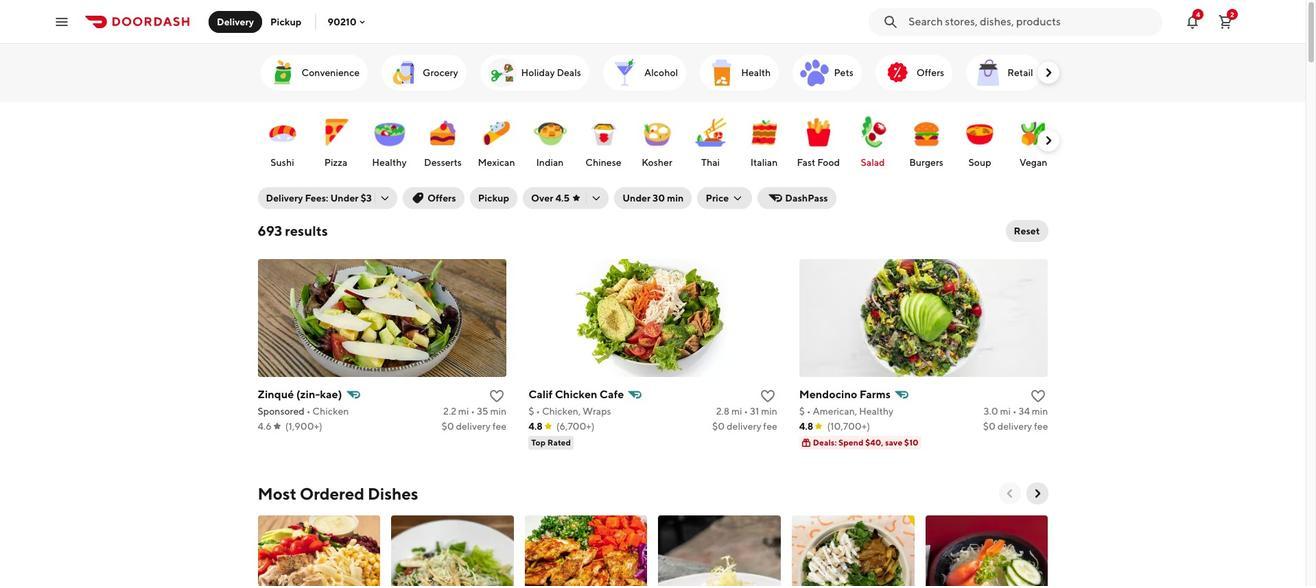 Task type: describe. For each thing, give the bounding box(es) containing it.
1 under from the left
[[330, 193, 359, 204]]

dishes
[[368, 484, 418, 504]]

3 mi from the left
[[1000, 406, 1011, 417]]

pets link
[[793, 55, 862, 91]]

calif
[[528, 388, 553, 401]]

$ for mendocino
[[799, 406, 805, 417]]

3 delivery from the left
[[997, 421, 1032, 432]]

offers image
[[881, 56, 914, 89]]

$10
[[904, 438, 919, 448]]

desserts
[[424, 157, 462, 168]]

6 • from the left
[[1013, 406, 1017, 417]]

calif chicken cafe
[[528, 388, 624, 401]]

chicken,
[[542, 406, 581, 417]]

30
[[653, 193, 665, 204]]

alcohol
[[644, 67, 678, 78]]

$​0 for cafe
[[712, 421, 725, 432]]

34
[[1019, 406, 1030, 417]]

1 horizontal spatial pickup button
[[470, 187, 517, 209]]

price button
[[697, 187, 752, 209]]

results
[[285, 223, 328, 239]]

0 vertical spatial offers
[[917, 67, 944, 78]]

(1,900+)
[[285, 421, 322, 432]]

mexican
[[478, 157, 515, 168]]

0 vertical spatial pickup button
[[262, 11, 310, 33]]

kae)
[[320, 388, 342, 401]]

most
[[258, 484, 296, 504]]

holiday
[[521, 67, 555, 78]]

3 $​0 from the left
[[983, 421, 996, 432]]

offers button
[[403, 187, 464, 209]]

open menu image
[[54, 13, 70, 30]]

mendocino farms
[[799, 388, 891, 401]]

delivery for delivery fees: under $3
[[266, 193, 303, 204]]

convenience
[[302, 67, 360, 78]]

over 4.5 button
[[523, 187, 609, 209]]

1 vertical spatial chicken
[[312, 406, 349, 417]]

4
[[1196, 10, 1200, 18]]

click to add this store to your saved list image
[[759, 388, 776, 405]]

click to add this store to your saved list image for zinqué (zin-kae)
[[489, 388, 505, 405]]

pizza
[[324, 157, 347, 168]]

convenience link
[[260, 55, 368, 91]]

min for mendocino farms
[[1032, 406, 1048, 417]]

american,
[[813, 406, 857, 417]]

zinqué
[[258, 388, 294, 401]]

burgers
[[909, 157, 943, 168]]

health image
[[706, 56, 738, 89]]

under 30 min button
[[614, 187, 692, 209]]

5 • from the left
[[807, 406, 811, 417]]

0 vertical spatial healthy
[[372, 157, 407, 168]]

thai
[[701, 157, 720, 168]]

2
[[1230, 10, 1234, 18]]

reset
[[1014, 226, 1040, 237]]

fees:
[[305, 193, 328, 204]]

top
[[531, 438, 546, 448]]

4.5
[[555, 193, 570, 204]]

food
[[817, 157, 840, 168]]

4.6
[[258, 421, 272, 432]]

3.0
[[984, 406, 998, 417]]

2 button
[[1212, 8, 1239, 35]]

price
[[706, 193, 729, 204]]

fee for cafe
[[763, 421, 777, 432]]

31
[[750, 406, 759, 417]]

soup
[[969, 157, 991, 168]]

deals
[[557, 67, 581, 78]]

wraps
[[583, 406, 611, 417]]

deals: spend $40, save $10
[[813, 438, 919, 448]]

offers inside button
[[427, 193, 456, 204]]

salad
[[861, 157, 885, 168]]

rated
[[547, 438, 571, 448]]

ordered
[[300, 484, 364, 504]]

spend
[[838, 438, 863, 448]]

3 items, open order cart image
[[1217, 13, 1234, 30]]

previous button of carousel image
[[1003, 487, 1017, 501]]

sponsored • chicken
[[258, 406, 349, 417]]

0 horizontal spatial pickup
[[270, 16, 302, 27]]

$ • chicken, wraps
[[528, 406, 611, 417]]

alcohol link
[[603, 55, 686, 91]]

italian
[[750, 157, 778, 168]]

save
[[885, 438, 902, 448]]

alcohol image
[[609, 56, 642, 89]]

under 30 min
[[622, 193, 684, 204]]

retail
[[1007, 67, 1033, 78]]

2.8
[[716, 406, 729, 417]]

click to add this store to your saved list image for mendocino farms
[[1030, 388, 1047, 405]]

Store search: begin typing to search for stores available on DoorDash text field
[[908, 14, 1154, 29]]

zinqué (zin-kae)
[[258, 388, 342, 401]]

grocery
[[423, 67, 458, 78]]

35
[[477, 406, 488, 417]]

(zin-
[[296, 388, 320, 401]]

reset button
[[1006, 220, 1048, 242]]

delivery for delivery
[[217, 16, 254, 27]]

health
[[741, 67, 771, 78]]

deals:
[[813, 438, 837, 448]]

2.2
[[443, 406, 456, 417]]

1 vertical spatial next button of carousel image
[[1041, 134, 1055, 148]]

grocery link
[[382, 55, 466, 91]]

3 $​0 delivery fee from the left
[[983, 421, 1048, 432]]

4.8 for calif chicken cafe
[[528, 421, 543, 432]]

chinese
[[586, 157, 621, 168]]

notification bell image
[[1184, 13, 1201, 30]]



Task type: vqa. For each thing, say whether or not it's contained in the screenshot.
bottommost Blended
no



Task type: locate. For each thing, give the bounding box(es) containing it.
delivery down '3.0 mi • 34 min'
[[997, 421, 1032, 432]]

delivery for cafe
[[727, 421, 761, 432]]

0 vertical spatial chicken
[[555, 388, 597, 401]]

sushi
[[271, 157, 294, 168]]

2 fee from the left
[[763, 421, 777, 432]]

holiday deals image
[[486, 56, 518, 89]]

0 horizontal spatial $
[[528, 406, 534, 417]]

min right 34
[[1032, 406, 1048, 417]]

healthy down farms
[[859, 406, 894, 417]]

1 horizontal spatial healthy
[[859, 406, 894, 417]]

fast
[[797, 157, 815, 168]]

1 horizontal spatial chicken
[[555, 388, 597, 401]]

0 horizontal spatial mi
[[458, 406, 469, 417]]

$​0 delivery fee down 2.2 mi • 35 min
[[441, 421, 506, 432]]

(10,700+)
[[827, 421, 870, 432]]

convenience image
[[266, 56, 299, 89]]

mi for kae)
[[458, 406, 469, 417]]

$40,
[[865, 438, 883, 448]]

4 • from the left
[[744, 406, 748, 417]]

delivery
[[456, 421, 491, 432], [727, 421, 761, 432], [997, 421, 1032, 432]]

min for calif chicken cafe
[[761, 406, 777, 417]]

mi right 2.8
[[731, 406, 742, 417]]

1 vertical spatial delivery
[[266, 193, 303, 204]]

click to add this store to your saved list image
[[489, 388, 505, 405], [1030, 388, 1047, 405]]

offers down desserts
[[427, 193, 456, 204]]

delivery inside button
[[217, 16, 254, 27]]

click to add this store to your saved list image up '3.0 mi • 34 min'
[[1030, 388, 1047, 405]]

2 $ from the left
[[799, 406, 805, 417]]

1 delivery from the left
[[456, 421, 491, 432]]

3.0 mi • 34 min
[[984, 406, 1048, 417]]

indian
[[536, 157, 564, 168]]

0 horizontal spatial fee
[[492, 421, 506, 432]]

$​0 down 2.8
[[712, 421, 725, 432]]

0 horizontal spatial chicken
[[312, 406, 349, 417]]

1 horizontal spatial $​0 delivery fee
[[712, 421, 777, 432]]

1 horizontal spatial $​0
[[712, 421, 725, 432]]

farms
[[860, 388, 891, 401]]

$​0 delivery fee for kae)
[[441, 421, 506, 432]]

1 horizontal spatial under
[[622, 193, 651, 204]]

next button of carousel image up vegan
[[1041, 134, 1055, 148]]

0 horizontal spatial $​0
[[441, 421, 454, 432]]

min
[[667, 193, 684, 204], [490, 406, 506, 417], [761, 406, 777, 417], [1032, 406, 1048, 417]]

• left 34
[[1013, 406, 1017, 417]]

min for zinqué (zin-kae)
[[490, 406, 506, 417]]

3 • from the left
[[536, 406, 540, 417]]

2 delivery from the left
[[727, 421, 761, 432]]

$​0 down 3.0
[[983, 421, 996, 432]]

dashpass
[[785, 193, 828, 204]]

2.8 mi • 31 min
[[716, 406, 777, 417]]

under inside button
[[622, 193, 651, 204]]

fee for kae)
[[492, 421, 506, 432]]

health link
[[700, 55, 779, 91]]

pickup button
[[262, 11, 310, 33], [470, 187, 517, 209]]

offers right offers image
[[917, 67, 944, 78]]

0 horizontal spatial delivery
[[456, 421, 491, 432]]

• left 31
[[744, 406, 748, 417]]

under
[[330, 193, 359, 204], [622, 193, 651, 204]]

4.8 up the top
[[528, 421, 543, 432]]

1 4.8 from the left
[[528, 421, 543, 432]]

delivery down 2.8 mi • 31 min
[[727, 421, 761, 432]]

pickup down mexican
[[478, 193, 509, 204]]

healthy right the pizza
[[372, 157, 407, 168]]

pickup right delivery button
[[270, 16, 302, 27]]

$ for calif
[[528, 406, 534, 417]]

2 vertical spatial next button of carousel image
[[1030, 487, 1044, 501]]

2 • from the left
[[471, 406, 475, 417]]

1 $​0 delivery fee from the left
[[441, 421, 506, 432]]

1 horizontal spatial fee
[[763, 421, 777, 432]]

1 $ from the left
[[528, 406, 534, 417]]

chicken down 'kae)'
[[312, 406, 349, 417]]

pickup button up convenience icon
[[262, 11, 310, 33]]

sponsored
[[258, 406, 305, 417]]

1 vertical spatial healthy
[[859, 406, 894, 417]]

1 horizontal spatial pickup
[[478, 193, 509, 204]]

next button of carousel image right retail
[[1041, 66, 1055, 80]]

$ • american, healthy
[[799, 406, 894, 417]]

1 vertical spatial offers
[[427, 193, 456, 204]]

2 4.8 from the left
[[799, 421, 813, 432]]

1 fee from the left
[[492, 421, 506, 432]]

offers link
[[875, 55, 952, 91]]

0 vertical spatial delivery
[[217, 16, 254, 27]]

1 horizontal spatial offers
[[917, 67, 944, 78]]

next button of carousel image
[[1041, 66, 1055, 80], [1041, 134, 1055, 148], [1030, 487, 1044, 501]]

0 horizontal spatial offers
[[427, 193, 456, 204]]

0 horizontal spatial delivery
[[217, 16, 254, 27]]

2 horizontal spatial mi
[[1000, 406, 1011, 417]]

pets image
[[798, 56, 831, 89]]

1 horizontal spatial delivery
[[727, 421, 761, 432]]

click to add this store to your saved list image up 2.2 mi • 35 min
[[489, 388, 505, 405]]

0 horizontal spatial click to add this store to your saved list image
[[489, 388, 505, 405]]

1 horizontal spatial $
[[799, 406, 805, 417]]

• left 35
[[471, 406, 475, 417]]

min right 30 at top
[[667, 193, 684, 204]]

holiday deals
[[521, 67, 581, 78]]

2 $​0 delivery fee from the left
[[712, 421, 777, 432]]

4.8 up deals: at the bottom
[[799, 421, 813, 432]]

mi right the 2.2
[[458, 406, 469, 417]]

• down calif at the bottom left
[[536, 406, 540, 417]]

$​0 for kae)
[[441, 421, 454, 432]]

chicken
[[555, 388, 597, 401], [312, 406, 349, 417]]

2 horizontal spatial $​0
[[983, 421, 996, 432]]

dashpass button
[[758, 187, 836, 209]]

mi right 3.0
[[1000, 406, 1011, 417]]

grocery image
[[387, 56, 420, 89]]

693
[[258, 223, 282, 239]]

1 horizontal spatial 4.8
[[799, 421, 813, 432]]

$​0 delivery fee down '3.0 mi • 34 min'
[[983, 421, 1048, 432]]

0 horizontal spatial under
[[330, 193, 359, 204]]

3 fee from the left
[[1034, 421, 1048, 432]]

$ down mendocino
[[799, 406, 805, 417]]

1 vertical spatial pickup button
[[470, 187, 517, 209]]

over 4.5
[[531, 193, 570, 204]]

1 horizontal spatial mi
[[731, 406, 742, 417]]

$​0 down the 2.2
[[441, 421, 454, 432]]

fee down 2.2 mi • 35 min
[[492, 421, 506, 432]]

2 under from the left
[[622, 193, 651, 204]]

pets
[[834, 67, 853, 78]]

delivery button
[[209, 11, 262, 33]]

cafe
[[600, 388, 624, 401]]

693 results
[[258, 223, 328, 239]]

delivery fees: under $3
[[266, 193, 372, 204]]

1 vertical spatial pickup
[[478, 193, 509, 204]]

1 mi from the left
[[458, 406, 469, 417]]

$3
[[361, 193, 372, 204]]

retail link
[[966, 55, 1041, 91]]

fee down 2.8 mi • 31 min
[[763, 421, 777, 432]]

(6,700+)
[[556, 421, 595, 432]]

• down mendocino
[[807, 406, 811, 417]]

next button of carousel image right previous button of carousel icon
[[1030, 487, 1044, 501]]

0 horizontal spatial 4.8
[[528, 421, 543, 432]]

1 horizontal spatial click to add this store to your saved list image
[[1030, 388, 1047, 405]]

•
[[306, 406, 311, 417], [471, 406, 475, 417], [536, 406, 540, 417], [744, 406, 748, 417], [807, 406, 811, 417], [1013, 406, 1017, 417]]

$​0 delivery fee
[[441, 421, 506, 432], [712, 421, 777, 432], [983, 421, 1048, 432]]

0 horizontal spatial healthy
[[372, 157, 407, 168]]

4.8 for mendocino farms
[[799, 421, 813, 432]]

2 horizontal spatial $​0 delivery fee
[[983, 421, 1048, 432]]

min inside button
[[667, 193, 684, 204]]

$​0 delivery fee down 2.8 mi • 31 min
[[712, 421, 777, 432]]

pickup
[[270, 16, 302, 27], [478, 193, 509, 204]]

delivery
[[217, 16, 254, 27], [266, 193, 303, 204]]

pickup button down mexican
[[470, 187, 517, 209]]

under left $3
[[330, 193, 359, 204]]

delivery for kae)
[[456, 421, 491, 432]]

$
[[528, 406, 534, 417], [799, 406, 805, 417]]

2 click to add this store to your saved list image from the left
[[1030, 388, 1047, 405]]

delivery down 2.2 mi • 35 min
[[456, 421, 491, 432]]

chicken up $ • chicken, wraps
[[555, 388, 597, 401]]

healthy
[[372, 157, 407, 168], [859, 406, 894, 417]]

most ordered dishes
[[258, 484, 418, 504]]

top rated
[[531, 438, 571, 448]]

90210
[[328, 16, 357, 27]]

mi for cafe
[[731, 406, 742, 417]]

min right 35
[[490, 406, 506, 417]]

mendocino
[[799, 388, 857, 401]]

2 mi from the left
[[731, 406, 742, 417]]

under left 30 at top
[[622, 193, 651, 204]]

$​0 delivery fee for cafe
[[712, 421, 777, 432]]

fee down '3.0 mi • 34 min'
[[1034, 421, 1048, 432]]

offers
[[917, 67, 944, 78], [427, 193, 456, 204]]

• up (1,900+)
[[306, 406, 311, 417]]

$ down calif at the bottom left
[[528, 406, 534, 417]]

0 vertical spatial pickup
[[270, 16, 302, 27]]

kosher
[[642, 157, 672, 168]]

min right 31
[[761, 406, 777, 417]]

$​0
[[441, 421, 454, 432], [712, 421, 725, 432], [983, 421, 996, 432]]

0 horizontal spatial pickup button
[[262, 11, 310, 33]]

0 horizontal spatial $​0 delivery fee
[[441, 421, 506, 432]]

over
[[531, 193, 553, 204]]

2 horizontal spatial delivery
[[997, 421, 1032, 432]]

vegan
[[1019, 157, 1047, 168]]

fast food
[[797, 157, 840, 168]]

1 • from the left
[[306, 406, 311, 417]]

1 $​0 from the left
[[441, 421, 454, 432]]

2.2 mi • 35 min
[[443, 406, 506, 417]]

1 horizontal spatial delivery
[[266, 193, 303, 204]]

90210 button
[[328, 16, 368, 27]]

0 vertical spatial next button of carousel image
[[1041, 66, 1055, 80]]

4.8
[[528, 421, 543, 432], [799, 421, 813, 432]]

2 horizontal spatial fee
[[1034, 421, 1048, 432]]

1 click to add this store to your saved list image from the left
[[489, 388, 505, 405]]

2 $​0 from the left
[[712, 421, 725, 432]]

holiday deals link
[[480, 55, 589, 91]]

retail image
[[972, 56, 1005, 89]]



